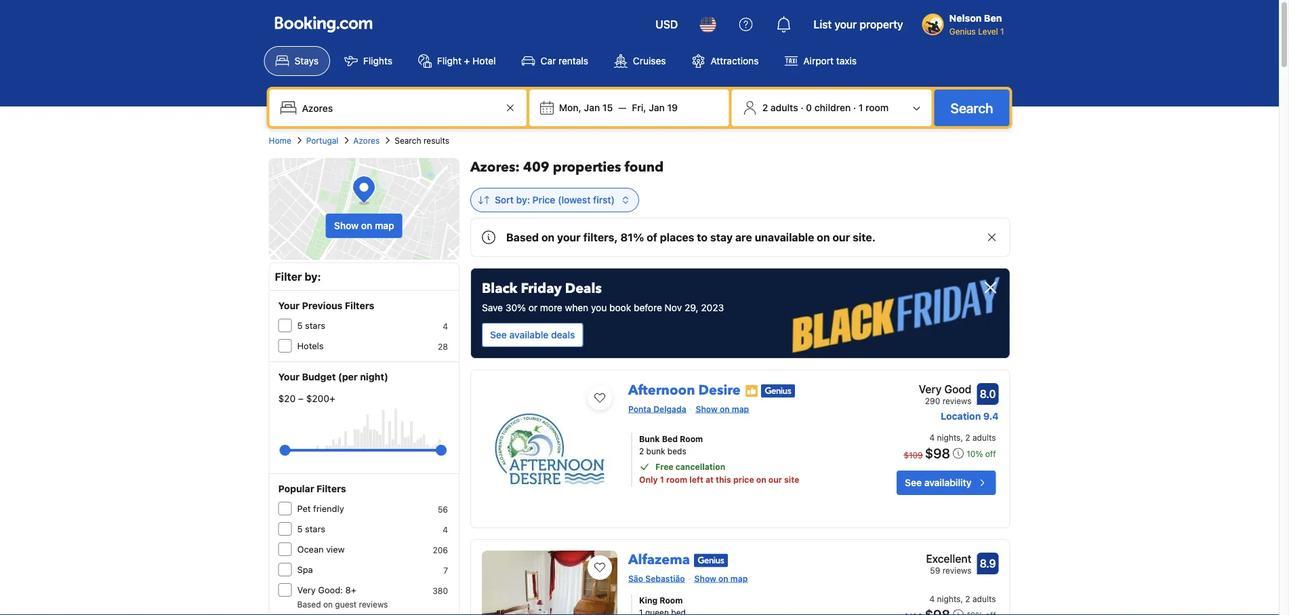 Task type: locate. For each thing, give the bounding box(es) containing it.
by:
[[517, 194, 530, 206], [305, 270, 321, 283]]

2 nights from the top
[[938, 594, 961, 604]]

price
[[533, 194, 556, 206]]

on inside button
[[361, 220, 373, 231]]

0 vertical spatial 5
[[297, 320, 303, 331]]

deals
[[551, 329, 575, 340]]

portugal
[[306, 136, 339, 145]]

flights link
[[333, 46, 404, 76]]

nights up $98
[[938, 433, 961, 442]]

1 vertical spatial search
[[395, 136, 422, 145]]

see down save
[[490, 329, 507, 340]]

filters right the previous at the left of page
[[345, 300, 375, 311]]

0 vertical spatial map
[[375, 220, 394, 231]]

your
[[835, 18, 858, 31], [557, 231, 581, 244]]

pet friendly
[[297, 504, 344, 514]]

0 vertical spatial very
[[919, 383, 942, 396]]

0 vertical spatial filters
[[345, 300, 375, 311]]

by: right filter
[[305, 270, 321, 283]]

0 horizontal spatial jan
[[584, 102, 600, 113]]

2 vertical spatial adults
[[973, 594, 997, 604]]

, down excellent 59 reviews
[[961, 594, 964, 604]]

0 horizontal spatial ·
[[801, 102, 804, 113]]

2 vertical spatial show on map
[[695, 574, 748, 583]]

5 up hotels
[[297, 320, 303, 331]]

stays
[[295, 55, 319, 66]]

0 vertical spatial by:
[[517, 194, 530, 206]]

0 vertical spatial adults
[[771, 102, 799, 113]]

show inside button
[[334, 220, 359, 231]]

car rentals link
[[510, 46, 600, 76]]

room down free at the right bottom of the page
[[667, 475, 688, 484]]

before
[[634, 302, 663, 313]]

· right "children"
[[854, 102, 857, 113]]

0 horizontal spatial our
[[769, 475, 783, 484]]

1 horizontal spatial ·
[[854, 102, 857, 113]]

room
[[680, 434, 704, 444], [660, 595, 683, 605]]

search for search results
[[395, 136, 422, 145]]

0 vertical spatial 1
[[1001, 26, 1005, 36]]

2 5 stars from the top
[[297, 524, 325, 534]]

view
[[326, 544, 345, 554]]

jan left 15
[[584, 102, 600, 113]]

1 right level in the top of the page
[[1001, 26, 1005, 36]]

very for good:
[[297, 585, 316, 595]]

0 horizontal spatial very
[[297, 585, 316, 595]]

1 horizontal spatial search
[[951, 100, 994, 116]]

car
[[541, 55, 556, 66]]

0 vertical spatial room
[[866, 102, 889, 113]]

1 horizontal spatial 1
[[859, 102, 864, 113]]

2 horizontal spatial 1
[[1001, 26, 1005, 36]]

0 vertical spatial your
[[278, 300, 300, 311]]

your for your previous filters
[[278, 300, 300, 311]]

1 your from the top
[[278, 300, 300, 311]]

0 vertical spatial 4 nights , 2 adults
[[930, 433, 997, 442]]

this
[[716, 475, 732, 484]]

30%
[[506, 302, 526, 313]]

left
[[690, 475, 704, 484]]

beds
[[668, 446, 687, 456]]

usd
[[656, 18, 678, 31]]

1 horizontal spatial jan
[[649, 102, 665, 113]]

0 horizontal spatial based
[[297, 600, 321, 609]]

filters,
[[584, 231, 618, 244]]

adults up the 10% off
[[973, 433, 997, 442]]

sort by: price (lowest first)
[[495, 194, 615, 206]]

your account menu nelson ben genius level 1 element
[[923, 6, 1010, 37]]

1 vertical spatial stars
[[305, 524, 325, 534]]

airport
[[804, 55, 834, 66]]

2 4 nights , 2 adults from the top
[[930, 594, 997, 604]]

1 down free at the right bottom of the page
[[660, 475, 665, 484]]

results
[[424, 136, 450, 145]]

taxis
[[837, 55, 857, 66]]

2 left bunk at the bottom right of page
[[640, 446, 644, 456]]

rentals
[[559, 55, 589, 66]]

level
[[979, 26, 999, 36]]

flights
[[363, 55, 393, 66]]

0 vertical spatial reviews
[[943, 396, 972, 406]]

see for see available deals
[[490, 329, 507, 340]]

very up 290
[[919, 383, 942, 396]]

at
[[706, 475, 714, 484]]

adults down 8.9
[[973, 594, 997, 604]]

location 9.4
[[941, 411, 999, 422]]

0 vertical spatial ,
[[961, 433, 964, 442]]

5
[[297, 320, 303, 331], [297, 524, 303, 534]]

1 vertical spatial 5
[[297, 524, 303, 534]]

9.4
[[984, 411, 999, 422]]

0 vertical spatial show
[[334, 220, 359, 231]]

stars up ocean
[[305, 524, 325, 534]]

ocean view
[[297, 544, 345, 554]]

availability
[[925, 477, 972, 488]]

home
[[269, 136, 291, 145]]

0 horizontal spatial see
[[490, 329, 507, 340]]

1 vertical spatial show on map
[[696, 404, 750, 414]]

room up beds at bottom
[[680, 434, 704, 444]]

very
[[919, 383, 942, 396], [297, 585, 316, 595]]

based down 'sort'
[[507, 231, 539, 244]]

5 stars up ocean
[[297, 524, 325, 534]]

1 vertical spatial nights
[[938, 594, 961, 604]]

1 horizontal spatial room
[[866, 102, 889, 113]]

0 vertical spatial stars
[[305, 320, 325, 331]]

1 vertical spatial map
[[732, 404, 750, 414]]

group
[[285, 439, 441, 461]]

1 vertical spatial our
[[769, 475, 783, 484]]

black friday deals image
[[471, 269, 1010, 358]]

1 vertical spatial your
[[557, 231, 581, 244]]

reviews down good
[[943, 396, 972, 406]]

(lowest
[[558, 194, 591, 206]]

your left filters,
[[557, 231, 581, 244]]

see
[[490, 329, 507, 340], [906, 477, 922, 488]]

1
[[1001, 26, 1005, 36], [859, 102, 864, 113], [660, 475, 665, 484]]

1 right "children"
[[859, 102, 864, 113]]

0 horizontal spatial room
[[667, 475, 688, 484]]

filters up friendly
[[317, 483, 346, 494]]

5 stars up hotels
[[297, 320, 325, 331]]

2 vertical spatial 1
[[660, 475, 665, 484]]

0 vertical spatial based
[[507, 231, 539, 244]]

reviews down excellent
[[943, 566, 972, 575]]

, down location
[[961, 433, 964, 442]]

genius
[[950, 26, 976, 36]]

4 down 56 on the bottom of page
[[443, 525, 448, 534]]

scored 8.9 element
[[978, 553, 999, 574]]

2 vertical spatial show
[[695, 574, 717, 583]]

see inside button
[[490, 329, 507, 340]]

2 your from the top
[[278, 371, 300, 383]]

show for afternoon desire
[[696, 404, 718, 414]]

pet
[[297, 504, 311, 514]]

site
[[785, 475, 800, 484]]

search button
[[935, 90, 1010, 126]]

show on map inside button
[[334, 220, 394, 231]]

1 vertical spatial very
[[297, 585, 316, 595]]

stars up hotels
[[305, 320, 325, 331]]

2 stars from the top
[[305, 524, 325, 534]]

2 left 0
[[763, 102, 769, 113]]

this property is part of our preferred partner program. it's committed to providing excellent service and good value. it'll pay us a higher commission if you make a booking. image
[[745, 384, 759, 398]]

sebastião
[[646, 574, 685, 583]]

1 vertical spatial ,
[[961, 594, 964, 604]]

1 vertical spatial based
[[297, 600, 321, 609]]

friday
[[521, 279, 562, 298]]

based for based on your filters, 81% of places to stay are unavailable on our site.
[[507, 231, 539, 244]]

4 nights , 2 adults down excellent 59 reviews
[[930, 594, 997, 604]]

search results updated. azores: 409 properties found. applied filters: all deals. element
[[471, 158, 1011, 177]]

1 horizontal spatial by:
[[517, 194, 530, 206]]

king room
[[640, 595, 683, 605]]

0 vertical spatial show on map
[[334, 220, 394, 231]]

0 vertical spatial see
[[490, 329, 507, 340]]

very good 290 reviews
[[919, 383, 972, 406]]

1 vertical spatial by:
[[305, 270, 321, 283]]

nelson ben genius level 1
[[950, 13, 1005, 36]]

your down filter
[[278, 300, 300, 311]]

reviews
[[943, 396, 972, 406], [943, 566, 972, 575], [359, 600, 388, 609]]

good
[[945, 383, 972, 396]]

2 up 10%
[[966, 433, 971, 442]]

see down $109
[[906, 477, 922, 488]]

room down "sebastião"
[[660, 595, 683, 605]]

reviews inside the very good 290 reviews
[[943, 396, 972, 406]]

0 horizontal spatial 1
[[660, 475, 665, 484]]

1 vertical spatial see
[[906, 477, 922, 488]]

nights down 59 on the right
[[938, 594, 961, 604]]

stars
[[305, 320, 325, 331], [305, 524, 325, 534]]

$20
[[278, 393, 296, 404]]

room right "children"
[[866, 102, 889, 113]]

jan
[[584, 102, 600, 113], [649, 102, 665, 113]]

previous
[[302, 300, 343, 311]]

search inside button
[[951, 100, 994, 116]]

8.9
[[980, 557, 997, 570]]

on
[[361, 220, 373, 231], [542, 231, 555, 244], [817, 231, 830, 244], [720, 404, 730, 414], [757, 475, 767, 484], [719, 574, 729, 583], [323, 600, 333, 609]]

+
[[464, 55, 470, 66]]

show on map button
[[326, 214, 403, 238]]

afternoon desire link
[[629, 376, 741, 400]]

0 vertical spatial your
[[835, 18, 858, 31]]

very inside the very good 290 reviews
[[919, 383, 942, 396]]

0 horizontal spatial by:
[[305, 270, 321, 283]]

this property is part of our preferred partner program. it's committed to providing excellent service and good value. it'll pay us a higher commission if you make a booking. image
[[745, 384, 759, 398]]

,
[[961, 433, 964, 442], [961, 594, 964, 604]]

by: for sort
[[517, 194, 530, 206]]

only
[[640, 475, 658, 484]]

jan left 19
[[649, 102, 665, 113]]

5 down the pet
[[297, 524, 303, 534]]

1 vertical spatial 5 stars
[[297, 524, 325, 534]]

· left 0
[[801, 102, 804, 113]]

2 vertical spatial map
[[731, 574, 748, 583]]

reviews right guest
[[359, 600, 388, 609]]

you
[[591, 302, 607, 313]]

7
[[444, 566, 448, 575]]

by: right 'sort'
[[517, 194, 530, 206]]

usd button
[[648, 8, 687, 41]]

car rentals
[[541, 55, 589, 66]]

1 vertical spatial 1
[[859, 102, 864, 113]]

0 vertical spatial search
[[951, 100, 994, 116]]

0 horizontal spatial search
[[395, 136, 422, 145]]

1 vertical spatial show
[[696, 404, 718, 414]]

1 vertical spatial 4 nights , 2 adults
[[930, 594, 997, 604]]

1 vertical spatial room
[[667, 475, 688, 484]]

são sebastião
[[629, 574, 685, 583]]

map for alfazema
[[731, 574, 748, 583]]

show
[[334, 220, 359, 231], [696, 404, 718, 414], [695, 574, 717, 583]]

0 vertical spatial our
[[833, 231, 851, 244]]

adults left 0
[[771, 102, 799, 113]]

1 vertical spatial filters
[[317, 483, 346, 494]]

stays link
[[264, 46, 330, 76]]

5 stars
[[297, 320, 325, 331], [297, 524, 325, 534]]

1 horizontal spatial based
[[507, 231, 539, 244]]

based down very good: 8+
[[297, 600, 321, 609]]

free cancellation
[[656, 462, 726, 471]]

list your property
[[814, 18, 904, 31]]

your up $20
[[278, 371, 300, 383]]

are
[[736, 231, 753, 244]]

4 nights , 2 adults up 10%
[[930, 433, 997, 442]]

1 vertical spatial reviews
[[943, 566, 972, 575]]

adults inside button
[[771, 102, 799, 113]]

1 vertical spatial your
[[278, 371, 300, 383]]

or
[[529, 302, 538, 313]]

reviews inside excellent 59 reviews
[[943, 566, 972, 575]]

0 vertical spatial nights
[[938, 433, 961, 442]]

your right list
[[835, 18, 858, 31]]

our left site at the bottom
[[769, 475, 783, 484]]

2 5 from the top
[[297, 524, 303, 534]]

15
[[603, 102, 613, 113]]

1 horizontal spatial see
[[906, 477, 922, 488]]

by: for filter
[[305, 270, 321, 283]]

1 horizontal spatial very
[[919, 383, 942, 396]]

fri,
[[632, 102, 647, 113]]

10%
[[967, 449, 984, 459]]

1 horizontal spatial your
[[835, 18, 858, 31]]

your for your budget (per night)
[[278, 371, 300, 383]]

our left site.
[[833, 231, 851, 244]]

reviews for on
[[359, 600, 388, 609]]

genius discounts available at this property. image
[[761, 384, 795, 398], [761, 384, 795, 398], [695, 554, 728, 567], [695, 554, 728, 567]]

1 nights from the top
[[938, 433, 961, 442]]

afternoon desire image
[[482, 381, 618, 517]]

children
[[815, 102, 851, 113]]

search for search
[[951, 100, 994, 116]]

map for afternoon desire
[[732, 404, 750, 414]]

2 vertical spatial reviews
[[359, 600, 388, 609]]

very good element
[[919, 381, 972, 397]]

very good: 8+
[[297, 585, 357, 595]]

very down spa
[[297, 585, 316, 595]]

your budget (per night)
[[278, 371, 389, 383]]

2 adults · 0 children · 1 room button
[[738, 95, 927, 121]]

see for see availability
[[906, 477, 922, 488]]

0 vertical spatial 5 stars
[[297, 320, 325, 331]]

azores
[[354, 136, 380, 145]]

reviews for good
[[943, 396, 972, 406]]



Task type: vqa. For each thing, say whether or not it's contained in the screenshot.
Attractions at the top right of page
yes



Task type: describe. For each thing, give the bounding box(es) containing it.
list your property link
[[806, 8, 912, 41]]

properties
[[553, 158, 622, 177]]

desire
[[699, 381, 741, 400]]

site.
[[853, 231, 876, 244]]

10% off
[[967, 449, 997, 459]]

see available deals button
[[482, 323, 584, 347]]

of
[[647, 231, 658, 244]]

0 vertical spatial room
[[680, 434, 704, 444]]

2 adults · 0 children · 1 room
[[763, 102, 889, 113]]

bunk
[[647, 446, 666, 456]]

map inside button
[[375, 220, 394, 231]]

airport taxis
[[804, 55, 857, 66]]

based on your filters, 81% of places to stay are unavailable on our site.
[[507, 231, 876, 244]]

king room link
[[640, 594, 869, 606]]

são
[[629, 574, 644, 583]]

2 jan from the left
[[649, 102, 665, 113]]

delgada
[[654, 404, 687, 414]]

azores:
[[471, 158, 520, 177]]

black
[[482, 279, 518, 298]]

search results
[[395, 136, 450, 145]]

show on map for alfazema
[[695, 574, 748, 583]]

show on map for afternoon desire
[[696, 404, 750, 414]]

1 inside button
[[859, 102, 864, 113]]

19
[[668, 102, 678, 113]]

mon,
[[559, 102, 582, 113]]

budget
[[302, 371, 336, 383]]

alfazema
[[629, 551, 690, 569]]

sort
[[495, 194, 514, 206]]

1 vertical spatial adults
[[973, 433, 997, 442]]

filter by:
[[275, 270, 321, 283]]

good:
[[318, 585, 343, 595]]

unavailable
[[755, 231, 815, 244]]

places
[[660, 231, 695, 244]]

206
[[433, 545, 448, 555]]

0 horizontal spatial your
[[557, 231, 581, 244]]

1 5 stars from the top
[[297, 320, 325, 331]]

airport taxis link
[[773, 46, 869, 76]]

price
[[734, 475, 755, 484]]

flight + hotel
[[437, 55, 496, 66]]

cancellation
[[676, 462, 726, 471]]

1 vertical spatial room
[[660, 595, 683, 605]]

380
[[433, 586, 448, 595]]

friendly
[[313, 504, 344, 514]]

81%
[[621, 231, 645, 244]]

afternoon
[[629, 381, 696, 400]]

ben
[[985, 13, 1003, 24]]

your inside 'link'
[[835, 18, 858, 31]]

$109
[[904, 450, 924, 460]]

1 , from the top
[[961, 433, 964, 442]]

2 · from the left
[[854, 102, 857, 113]]

2 down excellent 59 reviews
[[966, 594, 971, 604]]

4 down 59 on the right
[[930, 594, 935, 604]]

1 jan from the left
[[584, 102, 600, 113]]

1 stars from the top
[[305, 320, 325, 331]]

1 4 nights , 2 adults from the top
[[930, 433, 997, 442]]

1 inside nelson ben genius level 1
[[1001, 26, 1005, 36]]

flight
[[437, 55, 462, 66]]

excellent element
[[927, 551, 972, 567]]

28
[[438, 342, 448, 351]]

booking.com image
[[275, 16, 373, 33]]

free
[[656, 462, 674, 471]]

excellent
[[927, 552, 972, 565]]

show for alfazema
[[695, 574, 717, 583]]

night)
[[360, 371, 389, 383]]

when
[[565, 302, 589, 313]]

based for based on guest reviews
[[297, 600, 321, 609]]

8.0
[[980, 388, 997, 400]]

1 · from the left
[[801, 102, 804, 113]]

4 up 28
[[443, 321, 448, 331]]

king
[[640, 595, 658, 605]]

–
[[298, 393, 304, 404]]

bunk
[[640, 434, 660, 444]]

very for good
[[919, 383, 942, 396]]

property
[[860, 18, 904, 31]]

fri, jan 19 button
[[627, 96, 684, 120]]

room inside button
[[866, 102, 889, 113]]

black friday deals save 30% or more when you book before nov 29, 2023
[[482, 279, 724, 313]]

59
[[931, 566, 941, 575]]

attractions link
[[681, 46, 771, 76]]

afternoon desire
[[629, 381, 741, 400]]

mon, jan 15 — fri, jan 19
[[559, 102, 678, 113]]

based on guest reviews
[[297, 600, 388, 609]]

1 5 from the top
[[297, 320, 303, 331]]

stay
[[711, 231, 733, 244]]

azores: 409 properties found
[[471, 158, 664, 177]]

off
[[986, 449, 997, 459]]

guest
[[335, 600, 357, 609]]

2 inside button
[[763, 102, 769, 113]]

2 , from the top
[[961, 594, 964, 604]]

available
[[510, 329, 549, 340]]

scored 8.0 element
[[978, 383, 999, 405]]

attractions
[[711, 55, 759, 66]]

2023
[[701, 302, 724, 313]]

Where are you going? field
[[297, 96, 502, 120]]

to
[[697, 231, 708, 244]]

list
[[814, 18, 832, 31]]

$200+
[[306, 393, 336, 404]]

4 up $98
[[930, 433, 935, 442]]

see available deals
[[490, 329, 575, 340]]

1 horizontal spatial our
[[833, 231, 851, 244]]

(per
[[338, 371, 358, 383]]

290
[[926, 396, 941, 406]]



